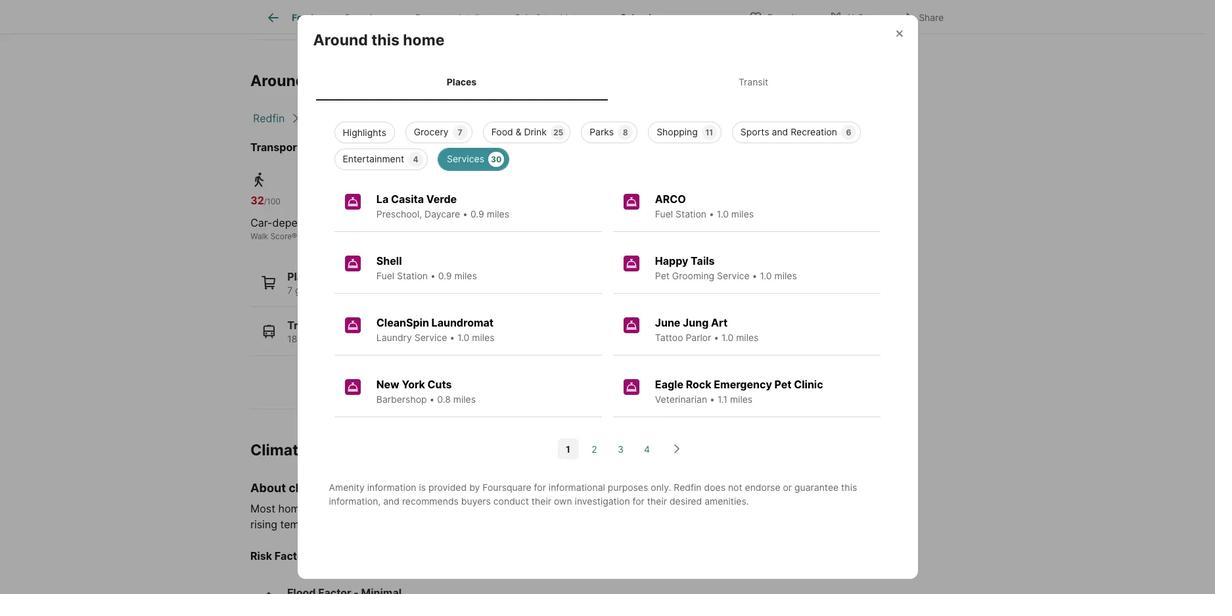 Task type: vqa. For each thing, say whether or not it's contained in the screenshot.
Homes.
no



Task type: describe. For each thing, give the bounding box(es) containing it.
0 horizontal spatial this
[[309, 72, 337, 90]]

miles inside la casita verde preschool, daycare • 0.9 miles
[[487, 208, 510, 220]]

recreation
[[791, 126, 838, 137]]

0 horizontal spatial 4
[[413, 155, 419, 164]]

to
[[719, 502, 729, 515]]

may
[[515, 502, 536, 515]]

highlights
[[343, 127, 386, 138]]

about
[[250, 481, 286, 495]]

/100 for 27
[[379, 196, 395, 206]]

factor
[[275, 550, 308, 563]]

• inside new york cuts barbershop • 0.8 miles
[[430, 394, 435, 405]]

miles inside cleanspin laundromat laundry service • 1.0 miles
[[472, 332, 495, 343]]

somewhat bikeable bike score ®
[[469, 216, 566, 241]]

1.0 inside june jung art tattoo parlor • 1.0 miles
[[722, 332, 734, 343]]

drink
[[524, 126, 547, 137]]

0.9 inside la casita verde preschool, daycare • 0.9 miles
[[471, 208, 484, 220]]

3 button
[[610, 439, 631, 460]]

about climate risks
[[250, 481, 362, 495]]

1 vertical spatial around this home
[[250, 72, 382, 90]]

service inside happy tails pet grooming service • 1.0 miles
[[717, 270, 750, 281]]

endorse
[[745, 482, 781, 493]]

score for somewhat
[[487, 231, 508, 241]]

entertainment
[[343, 153, 404, 164]]

restaurants,
[[355, 285, 407, 296]]

los
[[374, 112, 392, 125]]

redfin link
[[253, 112, 285, 125]]

parks
[[590, 126, 614, 137]]

score for car-
[[270, 231, 292, 241]]

x-
[[848, 12, 858, 23]]

2 button
[[584, 439, 605, 460]]

® for transit
[[415, 231, 421, 241]]

transit for transit 182, 251, 81, 90, 94
[[287, 319, 323, 332]]

transit inside "some transit transit score ®"
[[366, 231, 392, 241]]

32
[[251, 194, 264, 207]]

miles inside shell fuel station • 0.9 miles
[[455, 270, 477, 281]]

happy tails pet grooming service • 1.0 miles
[[655, 254, 797, 281]]

182,
[[287, 333, 306, 345]]

22
[[341, 285, 352, 296]]

and inside amenity information is provided by foursquare for informational purposes only. redfin does not endorse or guarantee this information, and recommends buyers conduct their own investigation for their desired amenities.
[[383, 496, 400, 507]]

buyers
[[461, 496, 491, 507]]

informational
[[549, 482, 605, 493]]

disasters,
[[442, 502, 490, 515]]

some
[[366, 216, 395, 229]]

purposes
[[608, 482, 648, 493]]

mount
[[455, 112, 487, 125]]

out
[[858, 12, 873, 23]]

california link
[[306, 112, 353, 125]]

la casita verde preschool, daycare • 0.9 miles
[[377, 193, 510, 220]]

this inside "element"
[[372, 31, 400, 49]]

/100 for 32
[[264, 196, 280, 206]]

miles inside eagle rock emergency pet clinic veterinarian • 1.1 miles
[[730, 394, 753, 405]]

sale & tax history
[[515, 12, 590, 23]]

tax
[[544, 12, 558, 23]]

los angeles link
[[374, 112, 434, 125]]

jung
[[683, 316, 709, 329]]

0 horizontal spatial climate
[[289, 481, 331, 495]]

sea
[[372, 518, 389, 531]]

risk
[[371, 502, 389, 515]]

somewhat
[[469, 216, 522, 229]]

change
[[657, 502, 694, 515]]

station for arco
[[676, 208, 707, 220]]

temperatures
[[280, 518, 347, 531]]

places 7 groceries, 22 restaurants, 8 parks
[[287, 270, 442, 296]]

• inside cleanspin laundromat laundry service • 1.0 miles
[[450, 332, 455, 343]]

4124
[[356, 141, 381, 154]]

sports
[[741, 126, 770, 137]]

details
[[456, 12, 484, 23]]

transportation
[[250, 141, 327, 154]]

la
[[377, 193, 389, 206]]

conduct
[[494, 496, 529, 507]]

• inside happy tails pet grooming service • 1.0 miles
[[753, 270, 758, 281]]

property
[[415, 12, 453, 23]]

home inside "element"
[[403, 31, 445, 49]]

of
[[392, 502, 402, 515]]

angeles
[[395, 112, 434, 125]]

4 button
[[637, 439, 658, 460]]

transit 182, 251, 81, 90, 94
[[287, 319, 371, 345]]

0 vertical spatial risks
[[311, 441, 347, 459]]

verde
[[427, 193, 457, 206]]

0.8
[[437, 394, 451, 405]]

station for shell
[[397, 270, 428, 281]]

veterinarian
[[655, 394, 708, 405]]

7 inside places 7 groceries, 22 restaurants, 8 parks
[[287, 285, 293, 296]]

ln
[[434, 141, 446, 154]]

grooming
[[672, 270, 715, 281]]

preschool,
[[377, 208, 422, 220]]

service inside cleanspin laundromat laundry service • 1.0 miles
[[415, 332, 447, 343]]

share
[[919, 12, 944, 23]]

and right sports
[[772, 126, 789, 137]]

81,
[[328, 333, 340, 345]]

cuts
[[428, 378, 452, 391]]

information
[[367, 482, 416, 493]]

california
[[306, 112, 353, 125]]

miles inside june jung art tattoo parlor • 1.0 miles
[[736, 332, 759, 343]]

eagle rock emergency pet clinic veterinarian • 1.1 miles
[[655, 378, 824, 405]]

27 /100
[[366, 194, 395, 207]]

32 /100
[[251, 194, 280, 207]]

fuel for arco
[[655, 208, 673, 220]]

by inside most homes have some risk of natural disasters, and may be impacted by climate change due to rising temperatures and sea levels.
[[604, 502, 616, 515]]

food & drink 25
[[492, 126, 564, 137]]

have
[[315, 502, 338, 515]]

2
[[592, 444, 597, 455]]

11
[[706, 128, 713, 137]]

0 horizontal spatial for
[[534, 482, 546, 493]]

1
[[566, 444, 571, 455]]

8 inside list box
[[623, 128, 628, 137]]

around this home inside "element"
[[313, 31, 445, 49]]

overview tab
[[329, 2, 400, 34]]

grocery
[[414, 126, 449, 137]]

does
[[704, 482, 726, 493]]

barbershop
[[377, 394, 427, 405]]

0 horizontal spatial home
[[340, 72, 382, 90]]

impacted
[[554, 502, 601, 515]]

property details tab
[[400, 2, 500, 34]]

1.1
[[718, 394, 728, 405]]



Task type: locate. For each thing, give the bounding box(es) containing it.
0 vertical spatial &
[[536, 12, 542, 23]]

station inside arco fuel station • 1.0 miles
[[676, 208, 707, 220]]

1 horizontal spatial fuel
[[655, 208, 673, 220]]

parks
[[418, 285, 442, 296]]

for down purposes
[[633, 496, 645, 507]]

25
[[554, 128, 564, 137]]

services
[[447, 153, 485, 164]]

0 horizontal spatial &
[[516, 126, 522, 137]]

around this home
[[313, 31, 445, 49], [250, 72, 382, 90]]

station inside shell fuel station • 0.9 miles
[[397, 270, 428, 281]]

1 score from the left
[[270, 231, 292, 241]]

0 horizontal spatial 8
[[409, 285, 415, 296]]

® inside "some transit transit score ®"
[[415, 231, 421, 241]]

1 horizontal spatial 7
[[458, 128, 463, 137]]

1 vertical spatial around
[[250, 72, 305, 90]]

1 vertical spatial home
[[340, 72, 382, 90]]

tab list
[[250, 0, 682, 34], [313, 63, 902, 101]]

places up mount
[[447, 76, 477, 87]]

score inside car-dependent walk score ®
[[270, 231, 292, 241]]

climate up "homes"
[[289, 481, 331, 495]]

0 vertical spatial around this home
[[313, 31, 445, 49]]

rock
[[686, 378, 712, 391]]

feed
[[292, 12, 314, 23]]

eagle
[[655, 378, 684, 391]]

amenity information is provided by foursquare for informational purposes only. redfin does not endorse or guarantee this information, and recommends buyers conduct their own investigation for their desired amenities.
[[329, 482, 858, 507]]

rising
[[250, 518, 277, 531]]

0 horizontal spatial places
[[287, 270, 322, 283]]

favorite
[[768, 12, 802, 23]]

some
[[341, 502, 368, 515]]

1 vertical spatial 4
[[644, 444, 650, 455]]

1 /100 from the left
[[264, 196, 280, 206]]

score down somewhat
[[487, 231, 508, 241]]

1 vertical spatial climate
[[619, 502, 654, 515]]

happy
[[655, 254, 689, 268]]

climate down purposes
[[619, 502, 654, 515]]

this down overview
[[372, 31, 400, 49]]

around this home up california link
[[250, 72, 382, 90]]

1 horizontal spatial around
[[313, 31, 368, 49]]

0 horizontal spatial score
[[270, 231, 292, 241]]

services 30
[[447, 153, 502, 164]]

1.0 inside cleanspin laundromat laundry service • 1.0 miles
[[458, 332, 470, 343]]

pet down "happy"
[[655, 270, 670, 281]]

• up tails
[[709, 208, 715, 220]]

1 vertical spatial tab list
[[313, 63, 902, 101]]

• down art
[[714, 332, 719, 343]]

/100 inside 27 /100
[[379, 196, 395, 206]]

4 right 3 button
[[644, 444, 650, 455]]

2 /100 from the left
[[379, 196, 395, 206]]

be
[[539, 502, 551, 515]]

0 vertical spatial fuel
[[655, 208, 673, 220]]

0 horizontal spatial fuel
[[377, 270, 395, 281]]

1 horizontal spatial for
[[633, 496, 645, 507]]

0.9 up "parks"
[[438, 270, 452, 281]]

0 vertical spatial redfin
[[253, 112, 285, 125]]

score inside somewhat bikeable bike score ®
[[487, 231, 508, 241]]

0 vertical spatial transit
[[739, 76, 769, 87]]

1 vertical spatial service
[[415, 332, 447, 343]]

june jung art tattoo parlor • 1.0 miles
[[655, 316, 759, 343]]

/100
[[264, 196, 280, 206], [379, 196, 395, 206]]

1.0 inside happy tails pet grooming service • 1.0 miles
[[760, 270, 772, 281]]

around this home element
[[313, 15, 461, 50]]

3 score from the left
[[487, 231, 508, 241]]

for up be
[[534, 482, 546, 493]]

around down overview
[[313, 31, 368, 49]]

1 horizontal spatial service
[[717, 270, 750, 281]]

transit down some
[[366, 231, 392, 241]]

0 vertical spatial pet
[[655, 270, 670, 281]]

0 horizontal spatial pet
[[655, 270, 670, 281]]

pet
[[655, 270, 670, 281], [775, 378, 792, 391]]

redfin up transportation
[[253, 112, 285, 125]]

& for food
[[516, 126, 522, 137]]

8 right parks
[[623, 128, 628, 137]]

& inside around this home dialog
[[516, 126, 522, 137]]

service
[[717, 270, 750, 281], [415, 332, 447, 343]]

station up "parks"
[[397, 270, 428, 281]]

transit up 182,
[[287, 319, 323, 332]]

their down only.
[[647, 496, 667, 507]]

2 score from the left
[[394, 231, 415, 241]]

1 horizontal spatial 0.9
[[471, 208, 484, 220]]

sea
[[384, 141, 403, 154]]

around this home down overview
[[313, 31, 445, 49]]

transit tab
[[608, 65, 900, 98]]

1.0 inside arco fuel station • 1.0 miles
[[717, 208, 729, 220]]

1 vertical spatial 8
[[409, 285, 415, 296]]

list box containing grocery
[[324, 116, 892, 170]]

0 vertical spatial 0.9
[[471, 208, 484, 220]]

their left own
[[532, 496, 552, 507]]

1 horizontal spatial station
[[676, 208, 707, 220]]

• inside eagle rock emergency pet clinic veterinarian • 1.1 miles
[[710, 394, 715, 405]]

30
[[491, 155, 502, 164]]

4 inside button
[[644, 444, 650, 455]]

1 vertical spatial pet
[[775, 378, 792, 391]]

1 horizontal spatial ®
[[415, 231, 421, 241]]

sports and recreation
[[741, 126, 838, 137]]

® inside car-dependent walk score ®
[[292, 231, 297, 241]]

miles inside arco fuel station • 1.0 miles
[[732, 208, 754, 220]]

0 vertical spatial 4
[[413, 155, 419, 164]]

places for places 7 groceries, 22 restaurants, 8 parks
[[287, 270, 322, 283]]

places tab
[[316, 65, 608, 98]]

by up 'buyers'
[[470, 482, 480, 493]]

7 left groceries,
[[287, 285, 293, 296]]

risks up the amenity
[[311, 441, 347, 459]]

® down somewhat
[[508, 231, 514, 241]]

mount washington
[[455, 112, 549, 125]]

1 vertical spatial station
[[397, 270, 428, 281]]

feed link
[[266, 10, 314, 26]]

2 horizontal spatial ®
[[508, 231, 514, 241]]

fuel down arco on the right of page
[[655, 208, 673, 220]]

1 horizontal spatial &
[[536, 12, 542, 23]]

redfin up desired
[[674, 482, 702, 493]]

0 horizontal spatial their
[[532, 496, 552, 507]]

0 vertical spatial places
[[447, 76, 477, 87]]

only.
[[651, 482, 671, 493]]

this inside amenity information is provided by foursquare for informational purposes only. redfin does not endorse or guarantee this information, and recommends buyers conduct their own investigation for their desired amenities.
[[842, 482, 858, 493]]

tab list containing feed
[[250, 0, 682, 34]]

service right 'grooming'
[[717, 270, 750, 281]]

8 left "parks"
[[409, 285, 415, 296]]

0 horizontal spatial service
[[415, 332, 447, 343]]

fuel up the "restaurants,"
[[377, 270, 395, 281]]

1 ® from the left
[[292, 231, 297, 241]]

• down laundromat
[[450, 332, 455, 343]]

overview
[[344, 12, 385, 23]]

fuel inside shell fuel station • 0.9 miles
[[377, 270, 395, 281]]

is
[[419, 482, 426, 493]]

0.9 up the bike
[[471, 208, 484, 220]]

® for bikeable
[[508, 231, 514, 241]]

0 horizontal spatial by
[[470, 482, 480, 493]]

8
[[623, 128, 628, 137], [409, 285, 415, 296]]

sale
[[515, 12, 533, 23]]

3 ® from the left
[[508, 231, 514, 241]]

due
[[697, 502, 716, 515]]

/100 up car-
[[264, 196, 280, 206]]

places inside places 7 groceries, 22 restaurants, 8 parks
[[287, 270, 322, 283]]

share button
[[890, 3, 955, 30]]

& left tax
[[536, 12, 542, 23]]

1 horizontal spatial score
[[394, 231, 415, 241]]

home down property
[[403, 31, 445, 49]]

score for some
[[394, 231, 415, 241]]

transit for transit
[[739, 76, 769, 87]]

0 vertical spatial home
[[403, 31, 445, 49]]

0 vertical spatial for
[[534, 482, 546, 493]]

score right walk
[[270, 231, 292, 241]]

miles inside new york cuts barbershop • 0.8 miles
[[454, 394, 476, 405]]

0 vertical spatial by
[[470, 482, 480, 493]]

• up "parks"
[[431, 270, 436, 281]]

places for places
[[447, 76, 477, 87]]

0 horizontal spatial 0.9
[[438, 270, 452, 281]]

around inside "element"
[[313, 31, 368, 49]]

mount washington link
[[455, 112, 549, 125]]

1 vertical spatial places
[[287, 270, 322, 283]]

car-dependent walk score ®
[[251, 216, 327, 241]]

0 vertical spatial tab list
[[250, 0, 682, 34]]

guarantee
[[795, 482, 839, 493]]

food
[[492, 126, 513, 137]]

tab list inside around this home dialog
[[313, 63, 902, 101]]

transit inside transit 182, 251, 81, 90, 94
[[287, 319, 323, 332]]

home up los on the left
[[340, 72, 382, 90]]

0 horizontal spatial station
[[397, 270, 428, 281]]

0 horizontal spatial redfin
[[253, 112, 285, 125]]

0 vertical spatial 8
[[623, 128, 628, 137]]

places inside "tab"
[[447, 76, 477, 87]]

0 vertical spatial climate
[[289, 481, 331, 495]]

0 vertical spatial around
[[313, 31, 368, 49]]

1 horizontal spatial home
[[403, 31, 445, 49]]

1 horizontal spatial this
[[372, 31, 400, 49]]

0 vertical spatial station
[[676, 208, 707, 220]]

homes
[[278, 502, 312, 515]]

® down transit
[[415, 231, 421, 241]]

94
[[359, 333, 371, 345]]

investigation
[[575, 496, 630, 507]]

pet inside happy tails pet grooming service • 1.0 miles
[[655, 270, 670, 281]]

redfin
[[253, 112, 285, 125], [674, 482, 702, 493]]

/100 up preschool,
[[379, 196, 395, 206]]

shell
[[377, 254, 402, 268]]

4 down view
[[413, 155, 419, 164]]

1 vertical spatial for
[[633, 496, 645, 507]]

1 vertical spatial fuel
[[377, 270, 395, 281]]

or
[[783, 482, 792, 493]]

1 horizontal spatial their
[[647, 496, 667, 507]]

0 vertical spatial 7
[[458, 128, 463, 137]]

® inside somewhat bikeable bike score ®
[[508, 231, 514, 241]]

0 horizontal spatial /100
[[264, 196, 280, 206]]

1 vertical spatial 7
[[287, 285, 293, 296]]

transportation near 4124 sea view ln
[[250, 141, 446, 154]]

score
[[270, 231, 292, 241], [394, 231, 415, 241], [487, 231, 508, 241]]

27
[[366, 194, 379, 207]]

recommends
[[402, 496, 459, 507]]

1 horizontal spatial pet
[[775, 378, 792, 391]]

7
[[458, 128, 463, 137], [287, 285, 293, 296]]

places up groceries,
[[287, 270, 322, 283]]

1 horizontal spatial climate
[[619, 502, 654, 515]]

1 horizontal spatial 8
[[623, 128, 628, 137]]

1 vertical spatial this
[[309, 72, 337, 90]]

not
[[728, 482, 743, 493]]

bikeable
[[525, 216, 566, 229]]

1 horizontal spatial by
[[604, 502, 616, 515]]

by
[[470, 482, 480, 493], [604, 502, 616, 515]]

and down some
[[350, 518, 369, 531]]

1 vertical spatial 0.9
[[438, 270, 452, 281]]

amenity
[[329, 482, 365, 493]]

and down foursquare in the left bottom of the page
[[493, 502, 512, 515]]

this up california link
[[309, 72, 337, 90]]

1 horizontal spatial /100
[[379, 196, 395, 206]]

• inside june jung art tattoo parlor • 1.0 miles
[[714, 332, 719, 343]]

risk factor
[[250, 550, 308, 563]]

0 vertical spatial this
[[372, 31, 400, 49]]

1 vertical spatial transit
[[366, 231, 392, 241]]

this right guarantee
[[842, 482, 858, 493]]

fuel inside arco fuel station • 1.0 miles
[[655, 208, 673, 220]]

2 vertical spatial transit
[[287, 319, 323, 332]]

around this home dialog
[[298, 15, 918, 579]]

• inside arco fuel station • 1.0 miles
[[709, 208, 715, 220]]

® down 'dependent'
[[292, 231, 297, 241]]

art
[[711, 316, 728, 329]]

fuel
[[655, 208, 673, 220], [377, 270, 395, 281]]

climate inside most homes have some risk of natural disasters, and may be impacted by climate change due to rising temperatures and sea levels.
[[619, 502, 654, 515]]

foursquare
[[483, 482, 532, 493]]

1 vertical spatial risks
[[334, 481, 362, 495]]

• left 0.8
[[430, 394, 435, 405]]

most
[[250, 502, 275, 515]]

home
[[403, 31, 445, 49], [340, 72, 382, 90]]

2 ® from the left
[[415, 231, 421, 241]]

• right 'grooming'
[[753, 270, 758, 281]]

climate
[[289, 481, 331, 495], [619, 502, 654, 515]]

sale & tax history tab
[[500, 2, 606, 34]]

and down information
[[383, 496, 400, 507]]

0 vertical spatial service
[[717, 270, 750, 281]]

near
[[330, 141, 353, 154]]

around up the redfin link
[[250, 72, 305, 90]]

2 horizontal spatial score
[[487, 231, 508, 241]]

• left 1.1
[[710, 394, 715, 405]]

risks up information,
[[334, 481, 362, 495]]

arco fuel station • 1.0 miles
[[655, 193, 754, 220]]

transit up sports
[[739, 76, 769, 87]]

score inside "some transit transit score ®"
[[394, 231, 415, 241]]

groceries,
[[295, 285, 338, 296]]

1 button
[[558, 439, 579, 460]]

service down cleanspin at the left bottom
[[415, 332, 447, 343]]

6
[[847, 128, 852, 137]]

1 horizontal spatial transit
[[366, 231, 392, 241]]

3
[[618, 444, 624, 455]]

2 vertical spatial this
[[842, 482, 858, 493]]

• inside la casita verde preschool, daycare • 0.9 miles
[[463, 208, 468, 220]]

8 inside places 7 groceries, 22 restaurants, 8 parks
[[409, 285, 415, 296]]

• right daycare
[[463, 208, 468, 220]]

transit inside transit tab
[[739, 76, 769, 87]]

0 horizontal spatial transit
[[287, 319, 323, 332]]

2 horizontal spatial transit
[[739, 76, 769, 87]]

7 down mount
[[458, 128, 463, 137]]

casita
[[391, 193, 424, 206]]

natural
[[405, 502, 439, 515]]

transit
[[397, 216, 429, 229]]

1 horizontal spatial redfin
[[674, 482, 702, 493]]

& down washington
[[516, 126, 522, 137]]

amenities.
[[705, 496, 749, 507]]

1 vertical spatial &
[[516, 126, 522, 137]]

score down transit
[[394, 231, 415, 241]]

june
[[655, 316, 681, 329]]

tab list containing places
[[313, 63, 902, 101]]

pet inside eagle rock emergency pet clinic veterinarian • 1.1 miles
[[775, 378, 792, 391]]

view
[[405, 141, 431, 154]]

their
[[532, 496, 552, 507], [647, 496, 667, 507]]

list box inside around this home dialog
[[324, 116, 892, 170]]

1 their from the left
[[532, 496, 552, 507]]

fuel for shell
[[377, 270, 395, 281]]

® for dependent
[[292, 231, 297, 241]]

• inside shell fuel station • 0.9 miles
[[431, 270, 436, 281]]

7 inside around this home dialog
[[458, 128, 463, 137]]

station down arco on the right of page
[[676, 208, 707, 220]]

2 horizontal spatial this
[[842, 482, 858, 493]]

redfin inside amenity information is provided by foursquare for informational purposes only. redfin does not endorse or guarantee this information, and recommends buyers conduct their own investigation for their desired amenities.
[[674, 482, 702, 493]]

1 horizontal spatial 4
[[644, 444, 650, 455]]

0 horizontal spatial around
[[250, 72, 305, 90]]

0 horizontal spatial ®
[[292, 231, 297, 241]]

miles inside happy tails pet grooming service • 1.0 miles
[[775, 270, 797, 281]]

/100 inside 32 /100
[[264, 196, 280, 206]]

& inside tab
[[536, 12, 542, 23]]

0.9 inside shell fuel station • 0.9 miles
[[438, 270, 452, 281]]

1 vertical spatial redfin
[[674, 482, 702, 493]]

by inside amenity information is provided by foursquare for informational purposes only. redfin does not endorse or guarantee this information, and recommends buyers conduct their own investigation for their desired amenities.
[[470, 482, 480, 493]]

car-
[[251, 216, 273, 229]]

0 horizontal spatial 7
[[287, 285, 293, 296]]

pet left the clinic
[[775, 378, 792, 391]]

schools tab
[[606, 2, 672, 34]]

2 their from the left
[[647, 496, 667, 507]]

by down purposes
[[604, 502, 616, 515]]

1 horizontal spatial places
[[447, 76, 477, 87]]

1 vertical spatial by
[[604, 502, 616, 515]]

& for sale
[[536, 12, 542, 23]]

for
[[534, 482, 546, 493], [633, 496, 645, 507]]

list box
[[324, 116, 892, 170]]



